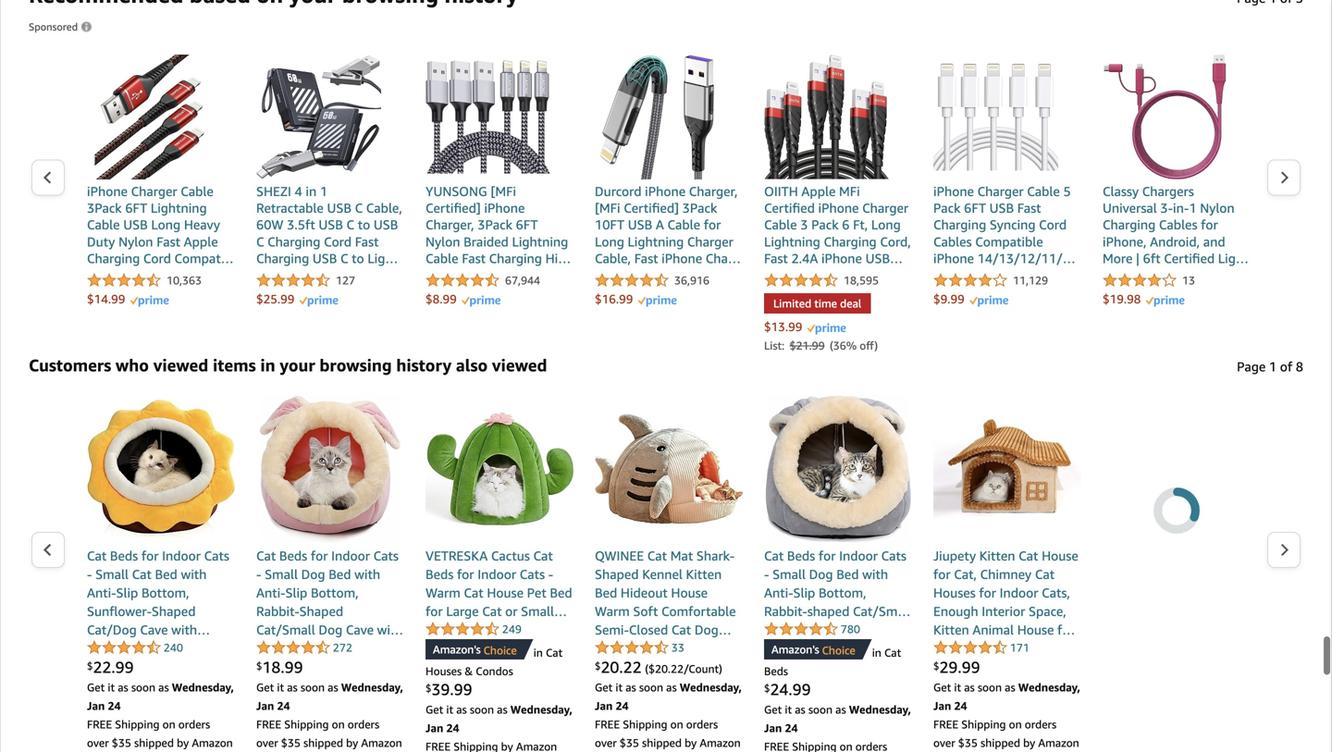 Task type: locate. For each thing, give the bounding box(es) containing it.
indoor down cat beds for indoor cats - small cat bed with anti-slip bottom, sunflower-shaped cat/dog cave with hanging toy, puppy bed wit image
[[162, 548, 201, 563]]

1
[[320, 184, 328, 199], [1190, 200, 1197, 216], [1270, 359, 1277, 374]]

fast inside the iphone charger cable 5 pack 6ft usb fast charging syncing cord cables compatible iphone 14/13/12/11/…
[[1018, 200, 1042, 216]]

2 cotton from the left
[[354, 659, 395, 675]]

3 - from the left
[[549, 567, 554, 582]]

4 orders from the left
[[1025, 718, 1057, 731]]

2 horizontal spatial -
[[549, 567, 554, 582]]

1 vertical spatial [mfi
[[595, 200, 621, 216]]

4 on from the left
[[1009, 718, 1022, 731]]

1 horizontal spatial cables
[[1160, 217, 1198, 232]]

0 horizontal spatial warm
[[426, 585, 461, 600]]

2 amazon's choice from the left
[[772, 643, 856, 657]]

soft inside cat beds for indoor cats - small dog bed with anti-slip bottom, rabbit-shaped cat/small dog cave with hanging toy, puppy bed with removable cotton pad, super soft calming pet sofa bed (pink small)
[[323, 678, 348, 693]]

charger
[[131, 184, 177, 199], [978, 184, 1024, 199], [863, 200, 909, 216], [688, 234, 734, 249]]

1 vertical spatial chimney
[[1015, 659, 1067, 675]]

127 link
[[256, 272, 355, 289]]

cable left 3
[[765, 217, 797, 232]]

$35
[[112, 737, 131, 750], [281, 737, 301, 750], [620, 737, 639, 750], [959, 737, 978, 750]]

1 horizontal spatial pad,
[[256, 678, 282, 693]]

customers who viewed items in your browsing history also viewed
[[29, 355, 547, 375]]

0 horizontal spatial 1
[[320, 184, 328, 199]]

kitten inside the vetreska cactus cat beds for indoor cats - warm cat house pet bed for large cat or small dog, animal cave cat tent kitten bed with removable washable cushion
[[455, 641, 491, 656]]

2 vertical spatial cord
[[143, 251, 171, 266]]

4 by from the left
[[1024, 737, 1036, 750]]

1 horizontal spatial anti-
[[256, 585, 286, 600]]

$35 for 22
[[112, 737, 131, 750]]

fast up compat…
[[157, 234, 180, 249]]

1 vertical spatial charger,
[[426, 217, 474, 232]]

0 horizontal spatial 3pack
[[87, 200, 122, 216]]

pad, down $ 22 . 99 at the left bottom of page
[[87, 678, 112, 693]]

2 free from the left
[[256, 718, 281, 731]]

0 horizontal spatial 22
[[93, 658, 111, 677]]

slip inside cat beds for indoor cats - small cat bed with anti-slip bottom, sunflower-shaped cat/dog cave with hanging toy, puppy bed with removable cotton pad, super soft calming, multiple sizes(brownm)
[[116, 585, 138, 600]]

99 for 29
[[962, 658, 981, 677]]

anti- inside cat beds for indoor cats - small dog bed with anti-slip bottom, rabbit-shaped cat/small dog cave with hanging toy, puppy bed with removable cotton pad, super soft calming pet sofa bed (pink small)
[[256, 585, 286, 600]]

3 removable from the left
[[426, 659, 491, 675]]

shipping for 22
[[115, 718, 160, 731]]

enough
[[934, 604, 979, 619]]

1 horizontal spatial amazon's choice
[[772, 643, 856, 657]]

shaped down the qwinee
[[595, 567, 639, 582]]

1 list from the top
[[66, 54, 1267, 354]]

14/13/12/11/…
[[978, 251, 1076, 266]]

1 horizontal spatial cat,
[[1009, 641, 1032, 656]]

cats for 18
[[374, 548, 399, 563]]

removable down the 272 "link"
[[286, 659, 351, 675]]

super inside cat beds for indoor cats - small dog bed with anti-slip bottom, rabbit-shaped cat/small dog cave with hanging toy, puppy bed with removable cotton pad, super soft calming pet sofa bed (pink small)
[[285, 678, 319, 693]]

over down the 29
[[934, 737, 956, 750]]

orders for 29
[[1025, 718, 1057, 731]]

get it as soon as for 29
[[934, 681, 1019, 694]]

cat left '7'
[[885, 646, 902, 659]]

cable, inside shezi 4 in 1 retractable usb c cable, 60w 3.5ft usb c to usb c charging cord fast charging usb c to lig…
[[366, 200, 402, 216]]

free shipping on orders over $35 shipped by amazon down ($20.22/count)
[[595, 718, 741, 750]]

1 bottom, from the left
[[142, 585, 189, 600]]

0 horizontal spatial pet
[[256, 696, 276, 712]]

4 amazon from the left
[[1039, 737, 1080, 750]]

for up cha…
[[704, 217, 721, 232]]

cat inside in cat houses & condos
[[546, 646, 563, 659]]

iphone,
[[1103, 234, 1147, 249]]

nest
[[595, 641, 622, 656]]

iphone inside iphone charger cable 3pack 6ft lightning cable usb long heavy duty nylon fast apple charging cord compat…
[[87, 184, 128, 199]]

0 horizontal spatial removable
[[116, 659, 182, 675]]

over for 18
[[256, 737, 278, 750]]

0 horizontal spatial cats
[[204, 548, 229, 563]]

get it as soon as up 'sofa'
[[256, 681, 341, 694]]

it for 24
[[785, 703, 792, 716]]

0 horizontal spatial amazon's choice
[[433, 643, 517, 657]]

page
[[1238, 359, 1266, 374]]

0 horizontal spatial -
[[87, 567, 92, 582]]

1 cotton from the left
[[185, 659, 226, 675]]

0 horizontal spatial hanging
[[87, 641, 137, 656]]

dog for warm
[[695, 622, 719, 638]]

cat up large on the bottom
[[464, 585, 484, 600]]

c down 60w
[[256, 234, 264, 249]]

shezi 4 in 1 retractable usb c cable, 60w 3.5ft usb c to usb c charging cord fast charging usb c to lig… link
[[256, 54, 404, 270]]

shaped for 22
[[152, 604, 196, 619]]

2 hanging from the left
[[256, 641, 306, 656]]

0 vertical spatial next image
[[1280, 171, 1290, 185]]

780 link
[[765, 621, 861, 638]]

1 horizontal spatial certified
[[1165, 251, 1215, 266]]

indoor inside cat beds for indoor cats - small dog bed with anti-slip bottom, rabbit-shaped cat/small dog cave with hanging toy, puppy bed with removable cotton pad, super soft calming pet sofa bed (pink small)
[[331, 548, 370, 563]]

kitten up '7'
[[934, 622, 970, 638]]

1 horizontal spatial cotton
[[354, 659, 395, 675]]

0 horizontal spatial cave
[[140, 622, 168, 638]]

1 choice from the left
[[484, 644, 517, 657]]

3 free shipping on orders over $35 shipped by amazon from the left
[[595, 718, 741, 750]]

3- inside classy chargers universal 3-in-1 nylon charging cables for iphone, android, and more | 6ft certified lig…
[[1161, 200, 1174, 216]]

0 horizontal spatial shaped
[[152, 604, 196, 619]]

99 for 39
[[454, 680, 473, 699]]

1 vertical spatial cable,
[[595, 251, 631, 266]]

22
[[93, 658, 111, 677], [623, 658, 642, 677]]

bottom, up sunflower-
[[142, 585, 189, 600]]

lightning inside iphone charger cable 3pack 6ft lightning cable usb long heavy duty nylon fast apple charging cord compat…
[[151, 200, 207, 216]]

shipped for 22
[[134, 737, 174, 750]]

super up 'sofa'
[[285, 678, 319, 693]]

0 horizontal spatial certified
[[765, 200, 815, 216]]

1 toy, from the left
[[140, 641, 163, 656]]

lig…
[[368, 251, 398, 266], [1219, 251, 1249, 266]]

vetreska cactus cat beds for indoor cats - warm cat house pet bed for large cat or small dog, animal cave cat tent kitten bed image
[[426, 395, 574, 543]]

it
[[108, 681, 115, 694], [277, 681, 284, 694], [616, 681, 623, 694], [955, 681, 962, 694], [446, 703, 454, 716], [785, 703, 792, 716]]

1 $35 from the left
[[112, 737, 131, 750]]

3pack inside yunsong [mfi certified] iphone charger, 3pack 6ft nylon braided lightning cable fast charging hi…
[[478, 217, 513, 232]]

fast up syncing
[[1018, 200, 1042, 216]]

get for 22
[[87, 681, 105, 694]]

wednesday, jan 24 down $ 20 . 22 ($20.22/count)
[[595, 681, 742, 712]]

. for 24
[[789, 680, 793, 699]]

1 horizontal spatial cats
[[374, 548, 399, 563]]

list:
[[765, 339, 785, 352]]

67,944 link
[[426, 272, 541, 289]]

2 horizontal spatial soft
[[633, 604, 658, 619]]

cable, right the retractable usb
[[366, 200, 402, 216]]

1 pad, from the left
[[87, 678, 112, 693]]

shipping
[[115, 718, 160, 731], [284, 718, 329, 731], [623, 718, 668, 731], [962, 718, 1007, 731]]

charger, left oiith
[[689, 184, 738, 199]]

get for 39
[[426, 703, 444, 716]]

classy chargers universal 3-in-1 nylon charging cables for iphone, android, and more | 6ft certified lig…
[[1103, 184, 1249, 266]]

warm up large on the bottom
[[426, 585, 461, 600]]

apple down heavy
[[184, 234, 218, 249]]

1 horizontal spatial cable,
[[595, 251, 631, 266]]

0 horizontal spatial pad,
[[87, 678, 112, 693]]

shipping down 'sofa'
[[284, 718, 329, 731]]

1 shipped from the left
[[134, 737, 174, 750]]

0 vertical spatial [mfi
[[491, 184, 516, 199]]

$ inside $ 24 . 99
[[765, 683, 771, 695]]

0 horizontal spatial slip
[[116, 585, 138, 600]]

cats
[[204, 548, 229, 563], [374, 548, 399, 563], [520, 567, 545, 582]]

cat inside cat beds for indoor cats - small dog bed with anti-slip bottom, rabbit-shaped cat/small dog cave with hanging toy, puppy bed with removable cotton pad, super soft calming pet sofa bed (pink small)
[[256, 548, 276, 563]]

1 next image from the top
[[1280, 171, 1290, 185]]

2 horizontal spatial shaped
[[595, 567, 639, 582]]

2 next image from the top
[[1280, 543, 1290, 557]]

1 horizontal spatial [mfi
[[595, 200, 621, 216]]

2 puppy from the left
[[336, 641, 373, 656]]

grey
[[625, 641, 652, 656]]

2 super from the left
[[285, 678, 319, 693]]

1 horizontal spatial toy,
[[309, 641, 333, 656]]

history
[[396, 355, 452, 375]]

pad, inside cat beds for indoor cats - small dog bed with anti-slip bottom, rabbit-shaped cat/small dog cave with hanging toy, puppy bed with removable cotton pad, super soft calming pet sofa bed (pink small)
[[256, 678, 282, 693]]

2 $35 from the left
[[281, 737, 301, 750]]

2 horizontal spatial removable
[[426, 659, 491, 675]]

pack inside the iphone charger cable 5 pack 6ft usb fast charging syncing cord cables compatible iphone 14/13/12/11/…
[[934, 200, 961, 216]]

charging down duty
[[87, 251, 140, 266]]

. for 39
[[450, 680, 454, 699]]

[mfi up 10ft
[[595, 200, 621, 216]]

free shipping on orders over $35 shipped by amazon down "cute"
[[934, 718, 1080, 750]]

2 animal from the left
[[973, 622, 1014, 638]]

certified]
[[426, 200, 481, 216], [624, 200, 679, 216]]

. down 240 link
[[111, 658, 115, 677]]

over down multiple
[[87, 737, 109, 750]]

wednesday, jan 24 down condos
[[426, 703, 573, 735]]

free shipping on orders over $35 shipped by amazon
[[87, 718, 233, 750], [256, 718, 402, 750], [595, 718, 741, 750], [934, 718, 1080, 750]]

hideout
[[621, 585, 668, 600]]

4 over from the left
[[934, 737, 956, 750]]

free shipping on orders over $35 shipped by amazon down (pink
[[256, 718, 402, 750]]

$ for 39
[[426, 683, 432, 695]]

anti- up sunflower-
[[87, 585, 116, 600]]

0 vertical spatial cable,
[[366, 200, 402, 216]]

1 vertical spatial houses
[[426, 665, 462, 678]]

it down $ 18 . 99
[[277, 681, 284, 694]]

$21.99
[[790, 339, 825, 352]]

cables inside the iphone charger cable 5 pack 6ft usb fast charging syncing cord cables compatible iphone 14/13/12/11/…
[[934, 234, 972, 249]]

fast inside shezi 4 in 1 retractable usb c cable, 60w 3.5ft usb c to usb c charging cord fast charging usb c to lig…
[[355, 234, 379, 249]]

2 pad, from the left
[[256, 678, 282, 693]]

249 link
[[426, 621, 522, 638]]

2 shipped from the left
[[304, 737, 343, 750]]

certified] inside yunsong [mfi certified] iphone charger, 3pack 6ft nylon braided lightning cable fast charging hi…
[[426, 200, 481, 216]]

your
[[280, 355, 315, 375]]

certified down oiith
[[765, 200, 815, 216]]

1 horizontal spatial 1
[[1190, 200, 1197, 216]]

1 horizontal spatial choice
[[823, 644, 856, 657]]

3- up the 29
[[934, 641, 947, 656]]

cats inside the vetreska cactus cat beds for indoor cats - warm cat house pet bed for large cat or small dog, animal cave cat tent kitten bed with removable washable cushion
[[520, 567, 545, 582]]

shipped for 18
[[304, 737, 343, 750]]

1 by from the left
[[177, 737, 189, 750]]

it down 20
[[616, 681, 623, 694]]

amazon's down 780 link on the bottom right of the page
[[772, 643, 820, 656]]

for inside classy chargers universal 3-in-1 nylon charging cables for iphone, android, and more | 6ft certified lig…
[[1202, 217, 1219, 232]]

3 $35 from the left
[[620, 737, 639, 750]]

1 horizontal spatial super
[[285, 678, 319, 693]]

cable inside oiith apple mfi certified iphone charger cable 3 pack 6 ft, long lightning charging cord, fast 2.4a iphone usb…
[[765, 217, 797, 232]]

as down "cute"
[[1005, 681, 1016, 694]]

cat, right 'kitty'
[[1009, 641, 1032, 656]]

1 vertical spatial cat,
[[1009, 641, 1032, 656]]

beds inside the vetreska cactus cat beds for indoor cats - warm cat house pet bed for large cat or small dog, animal cave cat tent kitten bed with removable washable cushion
[[426, 567, 454, 582]]

2 slip from the left
[[286, 585, 308, 600]]

3 amazon from the left
[[700, 737, 741, 750]]

1 horizontal spatial lig…
[[1219, 251, 1249, 266]]

2 certified] from the left
[[624, 200, 679, 216]]

1 horizontal spatial cave
[[346, 622, 374, 638]]

2 - from the left
[[256, 567, 261, 582]]

amazon
[[192, 737, 233, 750], [361, 737, 402, 750], [700, 737, 741, 750], [1039, 737, 1080, 750]]

compatible
[[976, 234, 1044, 249]]

2 horizontal spatial cave
[[501, 622, 529, 638]]

24 for 22
[[108, 700, 121, 712]]

shipped for 29
[[981, 737, 1021, 750]]

$35 for 18
[[281, 737, 301, 750]]

wednesday, up sizes(brownm) in the bottom of the page
[[172, 681, 234, 694]]

cotton inside cat beds for indoor cats - small dog bed with anti-slip bottom, rabbit-shaped cat/small dog cave with hanging toy, puppy bed with removable cotton pad, super soft calming pet sofa bed (pink small)
[[354, 659, 395, 675]]

2 amazon from the left
[[361, 737, 402, 750]]

bottom, up 272
[[311, 585, 359, 600]]

kitten down "249" "link"
[[455, 641, 491, 656]]

18,595 link
[[765, 272, 879, 289]]

anti- inside cat beds for indoor cats - small cat bed with anti-slip bottom, sunflower-shaped cat/dog cave with hanging toy, puppy bed with removable cotton pad, super soft calming, multiple sizes(brownm)
[[87, 585, 116, 600]]

indoor down cat beds for indoor cats - small dog bed with anti-slip bottom, rabbit-shaped cat/small dog cave with hanging toy, puppy bed image
[[331, 548, 370, 563]]

certified] down yunsong
[[426, 200, 481, 216]]

durcord iphone charger, [mfi certified] 3pack 10ft usb a cable for long lightning charger cable, fast iphone charging cord for iphone xs max/xs/xr/x/8/7/6s/6/plus/se/ipad(silver) image
[[595, 54, 720, 179]]

1 vertical spatial cord
[[324, 234, 352, 249]]

. down nest
[[620, 658, 623, 677]]

shipped down $ 20 . 22 ($20.22/count)
[[642, 737, 682, 750]]

99 for 24
[[793, 680, 811, 699]]

cute
[[985, 659, 1012, 675]]

0 horizontal spatial long
[[151, 217, 181, 232]]

3 free from the left
[[595, 718, 620, 731]]

cat inside in cat beds
[[885, 646, 902, 659]]

charger inside oiith apple mfi certified iphone charger cable 3 pack 6 ft, long lightning charging cord, fast 2.4a iphone usb…
[[863, 200, 909, 216]]

0 vertical spatial cables
[[1160, 217, 1198, 232]]

wednesday, jan 24 for 18
[[256, 681, 403, 712]]

$ inside $ 18 . 99
[[256, 660, 262, 672]]

1 horizontal spatial -
[[256, 567, 261, 582]]

orders down 171
[[1025, 718, 1057, 731]]

1 amazon from the left
[[192, 737, 233, 750]]

cat beds for indoor cats - small dog bed with anti-slip bottom, rabbit-shaped cat/small dog cave with hanging toy, puppy bed with removable cotton pad, super soft calming pet sofa bed (pink small)
[[256, 548, 403, 730]]

4 shipped from the left
[[981, 737, 1021, 750]]

0 horizontal spatial anti-
[[87, 585, 116, 600]]

list for · petgrow · cute banana cat bed house large size, christmas pet bed soft cat cuddle bed, lovely pet supplies for cats kittens image's next icon
[[66, 395, 1267, 752]]

13
[[1180, 274, 1196, 287]]

0 vertical spatial chimney
[[981, 567, 1032, 582]]

get for 18
[[256, 681, 274, 694]]

3pack up cha…
[[683, 200, 718, 216]]

2 on from the left
[[332, 718, 345, 731]]

viewed
[[153, 355, 209, 375], [492, 355, 547, 375]]

cat up 'rabbit-' on the bottom left of page
[[256, 548, 276, 563]]

soon for 29
[[978, 681, 1002, 694]]

toy, left 272
[[309, 641, 333, 656]]

4 free from the left
[[934, 718, 959, 731]]

anti-
[[87, 585, 116, 600], [256, 585, 286, 600]]

wednesday, jan 24 down in cat beds
[[765, 703, 912, 735]]

list containing 22
[[66, 395, 1267, 752]]

$35 down $ 20 . 22 ($20.22/count)
[[620, 737, 639, 750]]

1 vertical spatial 1
[[1190, 200, 1197, 216]]

for inside cat beds for indoor cats - small cat bed with anti-slip bottom, sunflower-shaped cat/dog cave with hanging toy, puppy bed with removable cotton pad, super soft calming, multiple sizes(brownm)
[[141, 548, 159, 563]]

nylon left braided at the left of the page
[[426, 234, 460, 249]]

($20.22/count) link
[[645, 661, 723, 676]]

$35 down '$ 29 . 99'
[[959, 737, 978, 750]]

who
[[116, 355, 149, 375]]

$ for 29
[[934, 660, 940, 672]]

1 horizontal spatial viewed
[[492, 355, 547, 375]]

shaped for 18
[[299, 604, 344, 619]]

0 horizontal spatial charger,
[[426, 217, 474, 232]]

cave down or
[[501, 622, 529, 638]]

wednesday, jan 24 for 29
[[934, 681, 1081, 712]]

2 cave from the left
[[346, 622, 374, 638]]

and
[[1204, 234, 1226, 249]]

1 vertical spatial 3-
[[934, 641, 947, 656]]

3pack for yunsong [mfi certified] iphone charger, 3pack 6ft nylon braided lightning cable fast charging hi…
[[478, 217, 513, 232]]

long up cord,
[[872, 217, 901, 232]]

2 by from the left
[[346, 737, 358, 750]]

1 cave from the left
[[140, 622, 168, 638]]

cushion
[[426, 678, 473, 693]]

2 horizontal spatial 3pack
[[683, 200, 718, 216]]

2 choice from the left
[[823, 644, 856, 657]]

3
[[801, 217, 808, 232]]

- inside cat beds for indoor cats - small cat bed with anti-slip bottom, sunflower-shaped cat/dog cave with hanging toy, puppy bed with removable cotton pad, super soft calming, multiple sizes(brownm)
[[87, 567, 92, 582]]

pack
[[934, 200, 961, 216], [812, 217, 839, 232]]

1 vertical spatial pet
[[256, 696, 276, 712]]

anti- up 'rabbit-' on the bottom left of page
[[256, 585, 286, 600]]

cave up the 240
[[140, 622, 168, 638]]

2 horizontal spatial 6ft
[[965, 200, 987, 216]]

1 free from the left
[[87, 718, 112, 731]]

- for 18
[[256, 567, 261, 582]]

warm inside the vetreska cactus cat beds for indoor cats - warm cat house pet bed for large cat or small dog, animal cave cat tent kitten bed with removable washable cushion
[[426, 585, 461, 600]]

20
[[601, 658, 620, 677]]

$ inside "$ 39 . 99"
[[426, 683, 432, 695]]

4 $35 from the left
[[959, 737, 978, 750]]

small up 'rabbit-' on the bottom left of page
[[265, 567, 298, 582]]

1 lig… from the left
[[368, 251, 398, 266]]

calming,
[[182, 678, 233, 693]]

$16.99 link
[[595, 291, 677, 307]]

cotton inside cat beds for indoor cats - small cat bed with anti-slip bottom, sunflower-shaped cat/dog cave with hanging toy, puppy bed with removable cotton pad, super soft calming, multiple sizes(brownm)
[[185, 659, 226, 675]]

lbs
[[958, 641, 975, 656]]

limited time deal
[[774, 297, 862, 310]]

to
[[358, 217, 370, 232], [352, 251, 364, 266]]

removable inside cat beds for indoor cats - small cat bed with anti-slip bottom, sunflower-shaped cat/dog cave with hanging toy, puppy bed with removable cotton pad, super soft calming, multiple sizes(brownm)
[[116, 659, 182, 675]]

cats inside cat beds for indoor cats - small dog bed with anti-slip bottom, rabbit-shaped cat/small dog cave with hanging toy, puppy bed with removable cotton pad, super soft calming pet sofa bed (pink small)
[[374, 548, 399, 563]]

0 horizontal spatial nylon
[[119, 234, 153, 249]]

. down tent
[[450, 680, 454, 699]]

list containing iphone charger cable 3pack 6ft lightning cable usb long heavy duty nylon fast apple charging cord compat…
[[66, 54, 1267, 354]]

0 vertical spatial apple
[[802, 184, 836, 199]]

qwinee cat mat shark-shaped kennel kitten bed hideout house warm soft comfortable semi-closed cat dog nest grey small image
[[595, 395, 743, 543]]

1 horizontal spatial houses
[[934, 585, 976, 600]]

0 vertical spatial houses
[[934, 585, 976, 600]]

pet inside cat beds for indoor cats - small dog bed with anti-slip bottom, rabbit-shaped cat/small dog cave with hanging toy, puppy bed with removable cotton pad, super soft calming pet sofa bed (pink small)
[[256, 696, 276, 712]]

$ inside '$ 29 . 99'
[[934, 660, 940, 672]]

1 anti- from the left
[[87, 585, 116, 600]]

99 for 18
[[285, 658, 303, 677]]

amazon's choice down "249" "link"
[[433, 643, 517, 657]]

beds up $ 24 . 99
[[765, 665, 789, 678]]

cats inside cat beds for indoor cats - small cat bed with anti-slip bottom, sunflower-shaped cat/dog cave with hanging toy, puppy bed with removable cotton pad, super soft calming, multiple sizes(brownm)
[[204, 548, 229, 563]]

1 horizontal spatial animal
[[973, 622, 1014, 638]]

soon for 22
[[131, 681, 156, 694]]

wednesday, down 171
[[1019, 681, 1081, 694]]

4 shipping from the left
[[962, 718, 1007, 731]]

wednesday, for 24
[[850, 703, 912, 716]]

1 horizontal spatial slip
[[286, 585, 308, 600]]

free down multiple
[[87, 718, 112, 731]]

2 over from the left
[[256, 737, 278, 750]]

5
[[1064, 184, 1072, 199]]

jan up small) at the bottom left
[[256, 700, 274, 712]]

certified
[[765, 200, 815, 216], [1165, 251, 1215, 266]]

charging
[[934, 217, 987, 232], [1103, 217, 1156, 232], [268, 234, 321, 249], [824, 234, 877, 249], [87, 251, 140, 266], [256, 251, 309, 266], [489, 251, 542, 266]]

1 viewed from the left
[[153, 355, 209, 375]]

vetreska cactus cat beds for indoor cats - warm cat house pet bed for large cat or small dog, animal cave cat tent kitten bed with removable washable cushion link
[[426, 547, 574, 693]]

hanging down cat/dog
[[87, 641, 137, 656]]

1 horizontal spatial charger,
[[689, 184, 738, 199]]

removable inside cat beds for indoor cats - small dog bed with anti-slip bottom, rabbit-shaped cat/small dog cave with hanging toy, puppy bed with removable cotton pad, super soft calming pet sofa bed (pink small)
[[286, 659, 351, 675]]

long for durcord iphone charger, [mfi certified] 3pack 10ft usb a cable for long lightning charger cable, fast iphone cha…
[[595, 234, 625, 249]]

fast up 127
[[355, 234, 379, 249]]

1 down chargers
[[1190, 200, 1197, 216]]

1 orders from the left
[[178, 718, 210, 731]]

3 over from the left
[[595, 737, 617, 750]]

1 vertical spatial certified
[[1165, 251, 1215, 266]]

0 horizontal spatial toy,
[[140, 641, 163, 656]]

get for 29
[[934, 681, 952, 694]]

1 removable from the left
[[116, 659, 182, 675]]

3 on from the left
[[671, 718, 684, 731]]

cat beds for indoor cats - small dog bed with anti-slip bottom, rabbit-shaped cat/small dog cave with hanging toy, puppy bed image
[[765, 395, 913, 543]]

0 horizontal spatial houses
[[426, 665, 462, 678]]

2 list from the top
[[66, 395, 1267, 752]]

previous image
[[43, 543, 53, 557]]

usb inside durcord iphone charger, [mfi certified] 3pack 10ft usb a cable for long lightning charger cable, fast iphone cha…
[[628, 217, 653, 232]]

cord
[[1040, 217, 1067, 232], [324, 234, 352, 249], [143, 251, 171, 266]]

0 horizontal spatial cable,
[[366, 200, 402, 216]]

charger,
[[689, 184, 738, 199], [426, 217, 474, 232]]

slip
[[116, 585, 138, 600], [286, 585, 308, 600]]

shaped inside cat beds for indoor cats - small cat bed with anti-slip bottom, sunflower-shaped cat/dog cave with hanging toy, puppy bed with removable cotton pad, super soft calming, multiple sizes(brownm)
[[152, 604, 196, 619]]

oiith apple mfi certified iphone charger cable 3 pack 6 ft, long lightning charging cord, fast 2.4a iphone usb… link
[[765, 54, 913, 270]]

on for 18
[[332, 718, 345, 731]]

1 vertical spatial apple
[[184, 234, 218, 249]]

$14.99 link
[[87, 291, 169, 307]]

cable right 'a'
[[668, 217, 701, 232]]

animal up 'kitty'
[[973, 622, 1014, 638]]

chargers
[[1143, 184, 1195, 199]]

wednesday, jan 24 for 24
[[765, 703, 912, 735]]

to right 3.5ft
[[358, 217, 370, 232]]

cord up 127
[[324, 234, 352, 249]]

0 vertical spatial charger,
[[689, 184, 738, 199]]

. for 29
[[958, 658, 962, 677]]

apple inside oiith apple mfi certified iphone charger cable 3 pack 6 ft, long lightning charging cord, fast 2.4a iphone usb…
[[802, 184, 836, 199]]

removable inside the vetreska cactus cat beds for indoor cats - warm cat house pet bed for large cat or small dog, animal cave cat tent kitten bed with removable washable cushion
[[426, 659, 491, 675]]

wednesday, for 39
[[511, 703, 573, 716]]

small)
[[256, 715, 294, 730]]

compat…
[[174, 251, 234, 266]]

bed
[[155, 567, 178, 582], [329, 567, 351, 582], [550, 585, 573, 600], [595, 585, 618, 600], [207, 641, 230, 656], [377, 641, 399, 656], [495, 641, 517, 656], [309, 696, 332, 712]]

1 horizontal spatial 22
[[623, 658, 642, 677]]

2 shipping from the left
[[284, 718, 329, 731]]

toy, inside cat beds for indoor cats - small cat bed with anti-slip bottom, sunflower-shaped cat/dog cave with hanging toy, puppy bed with removable cotton pad, super soft calming, multiple sizes(brownm)
[[140, 641, 163, 656]]

99 down in cat beds
[[793, 680, 811, 699]]

0 vertical spatial pack
[[934, 200, 961, 216]]

2 horizontal spatial long
[[872, 217, 901, 232]]

11,129
[[1011, 274, 1049, 287]]

2 free shipping on orders over $35 shipped by amazon from the left
[[256, 718, 402, 750]]

1 vertical spatial pack
[[812, 217, 839, 232]]

cable, inside durcord iphone charger, [mfi certified] 3pack 10ft usb a cable for long lightning charger cable, fast iphone cha…
[[595, 251, 631, 266]]

4 free shipping on orders over $35 shipped by amazon from the left
[[934, 718, 1080, 750]]

1 free shipping on orders over $35 shipped by amazon from the left
[[87, 718, 233, 750]]

free for 18
[[256, 718, 281, 731]]

wednesday, for 22
[[172, 681, 234, 694]]

iphone charger cable 5 pack 6ft usb fast charging syncing cord cables compatible iphone 14/13/12/11/…
[[934, 184, 1076, 266]]

1 animal from the left
[[456, 622, 498, 638]]

get it as soon as down $ 24 . 99
[[765, 703, 850, 716]]

super inside cat beds for indoor cats - small cat bed with anti-slip bottom, sunflower-shaped cat/dog cave with hanging toy, puppy bed with removable cotton pad, super soft calming, multiple sizes(brownm)
[[116, 678, 150, 693]]

to up 127
[[352, 251, 364, 266]]

hanging inside cat beds for indoor cats - small cat bed with anti-slip bottom, sunflower-shaped cat/dog cave with hanging toy, puppy bed with removable cotton pad, super soft calming, multiple sizes(brownm)
[[87, 641, 137, 656]]

2 viewed from the left
[[492, 355, 547, 375]]

amazon for 18
[[361, 737, 402, 750]]

0 horizontal spatial lig…
[[368, 251, 398, 266]]

nylon inside yunsong [mfi certified] iphone charger, 3pack 6ft nylon braided lightning cable fast charging hi…
[[426, 234, 460, 249]]

2 anti- from the left
[[256, 585, 286, 600]]

2 vertical spatial 1
[[1270, 359, 1277, 374]]

1 horizontal spatial pet
[[527, 585, 547, 600]]

toy, inside cat beds for indoor cats - small dog bed with anti-slip bottom, rabbit-shaped cat/small dog cave with hanging toy, puppy bed with removable cotton pad, super soft calming pet sofa bed (pink small)
[[309, 641, 333, 656]]

as up sizes(brownm) in the bottom of the page
[[158, 681, 169, 694]]

1 vertical spatial next image
[[1280, 543, 1290, 557]]

bottom, inside cat beds for indoor cats - small dog bed with anti-slip bottom, rabbit-shaped cat/small dog cave with hanging toy, puppy bed with removable cotton pad, super soft calming pet sofa bed (pink small)
[[311, 585, 359, 600]]

free down 20
[[595, 718, 620, 731]]

it for 18
[[277, 681, 284, 694]]

chimney
[[981, 567, 1032, 582], [1015, 659, 1067, 675]]

2 bottom, from the left
[[311, 585, 359, 600]]

list
[[66, 54, 1267, 354], [66, 395, 1267, 752]]

3pack inside durcord iphone charger, [mfi certified] 3pack 10ft usb a cable for long lightning charger cable, fast iphone cha…
[[683, 200, 718, 216]]

2 removable from the left
[[286, 659, 351, 675]]

amazon's choice
[[433, 643, 517, 657], [772, 643, 856, 657]]

jiupety kitten cat house for cat, chimney cat houses for indoor cats, enough interior space, kitten animal house for 3-7 lbs kitty cat, cartoon cute chimney cat house
[[934, 548, 1079, 693]]

wednesday, down in cat beds
[[850, 703, 912, 716]]

171 link
[[934, 639, 1030, 657]]

1 horizontal spatial hanging
[[256, 641, 306, 656]]

2.4a
[[792, 251, 819, 266]]

kitten down shark- on the bottom right of page
[[686, 567, 722, 582]]

1 puppy from the left
[[167, 641, 204, 656]]

1 - from the left
[[87, 567, 92, 582]]

soon up multiple
[[131, 681, 156, 694]]

1 super from the left
[[116, 678, 150, 693]]

1 on from the left
[[163, 718, 176, 731]]

house
[[1042, 548, 1079, 563], [487, 585, 524, 600], [671, 585, 708, 600], [1018, 622, 1055, 638], [957, 678, 994, 693]]

shaped up the 240
[[152, 604, 196, 619]]

lig… inside classy chargers universal 3-in-1 nylon charging cables for iphone, android, and more | 6ft certified lig…
[[1219, 251, 1249, 266]]

wednesday, jan 24 for 22
[[87, 681, 234, 712]]

condos
[[476, 665, 514, 678]]

it for 29
[[955, 681, 962, 694]]

24 for 39
[[447, 722, 460, 735]]

warm inside qwinee cat mat shark- shaped kennel kitten bed hideout house warm soft comfortable semi-closed cat dog nest grey small
[[595, 604, 630, 619]]

indoor inside jiupety kitten cat house for cat, chimney cat houses for indoor cats, enough interior space, kitten animal house for 3-7 lbs kitty cat, cartoon cute chimney cat house
[[1000, 585, 1039, 600]]

2 toy, from the left
[[309, 641, 333, 656]]

cables inside classy chargers universal 3-in-1 nylon charging cables for iphone, android, and more | 6ft certified lig…
[[1160, 217, 1198, 232]]

1 slip from the left
[[116, 585, 138, 600]]

3pack for durcord iphone charger, [mfi certified] 3pack 10ft usb a cable for long lightning charger cable, fast iphone cha…
[[683, 200, 718, 216]]

6ft up the 67,944
[[516, 217, 538, 232]]

cable inside durcord iphone charger, [mfi certified] 3pack 10ft usb a cable for long lightning charger cable, fast iphone cha…
[[668, 217, 701, 232]]

soft up sizes(brownm) in the bottom of the page
[[153, 678, 178, 693]]

get down 39
[[426, 703, 444, 716]]

certified inside oiith apple mfi certified iphone charger cable 3 pack 6 ft, long lightning charging cord, fast 2.4a iphone usb…
[[765, 200, 815, 216]]

36,916 link
[[595, 272, 710, 289]]

1 vertical spatial warm
[[595, 604, 630, 619]]

small inside the vetreska cactus cat beds for indoor cats - warm cat house pet bed for large cat or small dog, animal cave cat tent kitten bed with removable washable cushion
[[521, 604, 554, 619]]

indoor inside the vetreska cactus cat beds for indoor cats - warm cat house pet bed for large cat or small dog, animal cave cat tent kitten bed with removable washable cushion
[[478, 567, 517, 582]]

1 over from the left
[[87, 737, 109, 750]]

charger, inside durcord iphone charger, [mfi certified] 3pack 10ft usb a cable for long lightning charger cable, fast iphone cha…
[[689, 184, 738, 199]]

0 horizontal spatial 6ft
[[125, 200, 147, 216]]

bottom, for 18
[[311, 585, 359, 600]]

jan for 18
[[256, 700, 274, 712]]

0 horizontal spatial cotton
[[185, 659, 226, 675]]

1 certified] from the left
[[426, 200, 481, 216]]

0 vertical spatial 1
[[320, 184, 328, 199]]

0 horizontal spatial [mfi
[[491, 184, 516, 199]]

orders for 22
[[178, 718, 210, 731]]

super up multiple
[[116, 678, 150, 693]]

$ 39 . 99
[[426, 680, 473, 699]]

soon
[[131, 681, 156, 694], [301, 681, 325, 694], [639, 681, 664, 694], [978, 681, 1002, 694], [470, 703, 494, 716], [809, 703, 833, 716]]

free down the 29
[[934, 718, 959, 731]]

houses inside in cat houses & condos
[[426, 665, 462, 678]]

10ft
[[595, 217, 625, 232]]

1 vertical spatial list
[[66, 395, 1267, 752]]

on down "cute"
[[1009, 718, 1022, 731]]

charging up the 67,944
[[489, 251, 542, 266]]

charging inside the iphone charger cable 5 pack 6ft usb fast charging syncing cord cables compatible iphone 14/13/12/11/…
[[934, 217, 987, 232]]

qwinee cat mat shark- shaped kennel kitten bed hideout house warm soft comfortable semi-closed cat dog nest grey small link
[[595, 547, 743, 656]]

2 lig… from the left
[[1219, 251, 1249, 266]]

cord inside iphone charger cable 3pack 6ft lightning cable usb long heavy duty nylon fast apple charging cord compat…
[[143, 251, 171, 266]]

next image
[[1280, 171, 1290, 185], [1280, 543, 1290, 557]]

2 horizontal spatial nylon
[[1201, 200, 1235, 216]]

get it as soon as for 39
[[426, 703, 511, 716]]

long inside durcord iphone charger, [mfi certified] 3pack 10ft usb a cable for long lightning charger cable, fast iphone cha…
[[595, 234, 625, 249]]

fast inside yunsong [mfi certified] iphone charger, 3pack 6ft nylon braided lightning cable fast charging hi…
[[462, 251, 486, 266]]

0 horizontal spatial 3-
[[934, 641, 947, 656]]

nylon inside iphone charger cable 3pack 6ft lightning cable usb long heavy duty nylon fast apple charging cord compat…
[[119, 234, 153, 249]]

1 horizontal spatial nylon
[[426, 234, 460, 249]]

puppy
[[167, 641, 204, 656], [336, 641, 373, 656]]

0 horizontal spatial choice
[[484, 644, 517, 657]]

nylon inside classy chargers universal 3-in-1 nylon charging cables for iphone, android, and more | 6ft certified lig…
[[1201, 200, 1235, 216]]

2 orders from the left
[[348, 718, 380, 731]]

get it as soon as for 22
[[87, 681, 172, 694]]

1 horizontal spatial long
[[595, 234, 625, 249]]

$ 24 . 99
[[765, 680, 811, 699]]

3 by from the left
[[685, 737, 697, 750]]

next image for · petgrow · cute banana cat bed house large size, christmas pet bed soft cat cuddle bed, lovely pet supplies for cats kittens image
[[1280, 543, 1290, 557]]

0 vertical spatial warm
[[426, 585, 461, 600]]

3 cave from the left
[[501, 622, 529, 638]]

shaped
[[595, 567, 639, 582], [152, 604, 196, 619], [299, 604, 344, 619]]

1 amazon's choice from the left
[[433, 643, 517, 657]]

1 hanging from the left
[[87, 641, 137, 656]]

in inside shezi 4 in 1 retractable usb c cable, 60w 3.5ft usb c to usb c charging cord fast charging usb c to lig…
[[306, 184, 317, 199]]

removable
[[116, 659, 182, 675], [286, 659, 351, 675], [426, 659, 491, 675]]

99 for 22
[[115, 658, 134, 677]]

cat, down the "jiupety"
[[954, 567, 977, 582]]

2 amazon's from the left
[[772, 643, 820, 656]]

1 horizontal spatial bottom,
[[311, 585, 359, 600]]

1 horizontal spatial cord
[[324, 234, 352, 249]]

0 horizontal spatial apple
[[184, 234, 218, 249]]

0 horizontal spatial cat,
[[954, 567, 977, 582]]

1 shipping from the left
[[115, 718, 160, 731]]

1 amazon's from the left
[[433, 643, 481, 656]]



Task type: describe. For each thing, give the bounding box(es) containing it.
of
[[1281, 359, 1293, 374]]

iphone charger cable 5 pack 6ft usb fast charging syncing cord cables compatible iphone 14/13/12/11/… link
[[934, 54, 1082, 270]]

cat left or
[[482, 604, 502, 619]]

limited
[[774, 297, 812, 310]]

bed inside qwinee cat mat shark- shaped kennel kitten bed hideout house warm soft comfortable semi-closed cat dog nest grey small
[[595, 585, 618, 600]]

previous image
[[43, 171, 53, 185]]

$ for 20
[[595, 660, 601, 672]]

indoor inside cat beds for indoor cats - small cat bed with anti-slip bottom, sunflower-shaped cat/dog cave with hanging toy, puppy bed with removable cotton pad, super soft calming, multiple sizes(brownm)
[[162, 548, 201, 563]]

jan down 20
[[595, 700, 613, 712]]

for down the "jiupety"
[[934, 567, 951, 582]]

house inside the vetreska cactus cat beds for indoor cats - warm cat house pet bed for large cat or small dog, animal cave cat tent kitten bed with removable washable cushion
[[487, 585, 524, 600]]

[mfi inside durcord iphone charger, [mfi certified] 3pack 10ft usb a cable for long lightning charger cable, fast iphone cha…
[[595, 200, 621, 216]]

amazon for 22
[[192, 737, 233, 750]]

10,363 link
[[87, 272, 202, 289]]

amazon's for 24
[[772, 643, 820, 656]]

as down in cat beds
[[836, 703, 847, 716]]

kitten inside qwinee cat mat shark- shaped kennel kitten bed hideout house warm soft comfortable semi-closed cat dog nest grey small
[[686, 567, 722, 582]]

android,
[[1151, 234, 1201, 249]]

jiupety kitten cat house for cat, chimney cat houses for indoor cats, enough interior space, kitten animal house for 3-7 lbs kitty cat, cartoon cute chimney cat house link
[[934, 547, 1082, 693]]

mat
[[671, 548, 693, 563]]

charging inside iphone charger cable 3pack 6ft lightning cable usb long heavy duty nylon fast apple charging cord compat…
[[87, 251, 140, 266]]

choice for 39
[[484, 644, 517, 657]]

soft inside cat beds for indoor cats - small cat bed with anti-slip bottom, sunflower-shaped cat/dog cave with hanging toy, puppy bed with removable cotton pad, super soft calming, multiple sizes(brownm)
[[153, 678, 178, 693]]

calming
[[351, 678, 399, 693]]

beds inside cat beds for indoor cats - small cat bed with anti-slip bottom, sunflower-shaped cat/dog cave with hanging toy, puppy bed with removable cotton pad, super soft calming, multiple sizes(brownm)
[[110, 548, 138, 563]]

charging inside yunsong [mfi certified] iphone charger, 3pack 6ft nylon braided lightning cable fast charging hi…
[[489, 251, 542, 266]]

$19.98
[[1103, 292, 1142, 306]]

durcord iphone charger, [mfi certified] 3pack 10ft usb a cable for long lightning charger cable, fast iphone cha…
[[595, 184, 741, 266]]

soon for 18
[[301, 681, 325, 694]]

. for 20
[[620, 658, 623, 677]]

for down space,
[[1058, 622, 1075, 638]]

in inside in cat houses & condos
[[534, 646, 543, 659]]

1 22 from the left
[[93, 658, 111, 677]]

1 vertical spatial to
[[352, 251, 364, 266]]

10,363
[[164, 274, 202, 287]]

charging up 127 link on the left of the page
[[256, 251, 309, 266]]

for up interior
[[980, 585, 997, 600]]

as down "$ 39 . 99"
[[456, 703, 467, 716]]

charger inside durcord iphone charger, [mfi certified] 3pack 10ft usb a cable for long lightning charger cable, fast iphone cha…
[[688, 234, 734, 249]]

cat down the 29
[[934, 678, 954, 693]]

cable inside yunsong [mfi certified] iphone charger, 3pack 6ft nylon braided lightning cable fast charging hi…
[[426, 251, 459, 266]]

cat up 33
[[672, 622, 692, 638]]

4
[[295, 184, 302, 199]]

11,129 link
[[934, 272, 1049, 289]]

jiupety kitten cat house for cat, chimney cat houses for indoor cats, enough interior space, kitten animal house for 3-7 lbs image
[[934, 395, 1082, 543]]

universal
[[1103, 200, 1158, 216]]

- for 22
[[87, 567, 92, 582]]

in inside in cat beds
[[873, 646, 882, 659]]

amazon's choice for 24
[[772, 643, 856, 657]]

vetreska cactus cat beds for indoor cats - warm cat house pet bed for large cat or small dog, animal cave cat tent kitten bed with removable washable cushion
[[426, 548, 573, 693]]

· petgrow · cute banana cat bed house large size, christmas pet bed soft cat cuddle bed, lovely pet supplies for cats kittens image
[[1103, 395, 1251, 543]]

multiple
[[87, 696, 136, 712]]

wednesday, down ($20.22/count)
[[680, 681, 742, 694]]

braided
[[464, 234, 509, 249]]

jan for 29
[[934, 700, 952, 712]]

1 inside shezi 4 in 1 retractable usb c cable, 60w 3.5ft usb c to usb c charging cord fast charging usb c to lig…
[[320, 184, 328, 199]]

time
[[815, 297, 838, 310]]

animal inside jiupety kitten cat house for cat, chimney cat houses for indoor cats, enough interior space, kitten animal house for 3-7 lbs kitty cat, cartoon cute chimney cat house
[[973, 622, 1014, 638]]

classy chargers universal 3-in-1 nylon charging cables for iphone, android, and more | 6ft certified lightning cable, type c, micro usb | compatible with all phone types (hot pink) image
[[1103, 54, 1228, 179]]

dog for anti-
[[319, 622, 343, 638]]

soon for 24
[[809, 703, 833, 716]]

3 shipped from the left
[[642, 737, 682, 750]]

it for 39
[[446, 703, 454, 716]]

24 down in cat beds
[[771, 680, 789, 699]]

next image for classy chargers universal 3-in-1 nylon charging cables for iphone, android, and more | 6ft certified lightning cable, type c, micro usb | compatible with all phone types (hot pink) image
[[1280, 171, 1290, 185]]

shaped inside qwinee cat mat shark- shaped kennel kitten bed hideout house warm soft comfortable semi-closed cat dog nest grey small
[[595, 567, 639, 582]]

c right the retractable usb
[[355, 200, 363, 216]]

amazon for 29
[[1039, 737, 1080, 750]]

cat beds for indoor cats - small cat bed with anti-slip bottom, sunflower-shaped cat/dog cave with hanging toy, puppy bed with removable cotton pad, super soft calming, multiple sizes(brownm) link
[[87, 547, 235, 712]]

2 22 from the left
[[623, 658, 642, 677]]

24 for 18
[[277, 700, 290, 712]]

items
[[213, 355, 256, 375]]

classy chargers universal 3-in-1 nylon charging cables for iphone, android, and more | 6ft certified lig… link
[[1103, 54, 1251, 270]]

cat up sunflower-
[[132, 567, 152, 582]]

rabbit-
[[256, 604, 299, 619]]

as down '$ 29 . 99'
[[965, 681, 975, 694]]

13 link
[[1103, 272, 1196, 289]]

off)
[[860, 339, 878, 352]]

1 inside classy chargers universal 3-in-1 nylon charging cables for iphone, android, and more | 6ft certified lig…
[[1190, 200, 1197, 216]]

over for 29
[[934, 737, 956, 750]]

for down vetreska
[[457, 567, 474, 582]]

shezi 4 in 1 retractable usb c cable, 60w 3.5ft usb c to usb c charging cord fast charging usb c to lig…
[[256, 184, 402, 266]]

anti- for 22
[[87, 585, 116, 600]]

puppy inside cat beds for indoor cats - small cat bed with anti-slip bottom, sunflower-shaped cat/dog cave with hanging toy, puppy bed with removable cotton pad, super soft calming, multiple sizes(brownm)
[[167, 641, 204, 656]]

free for 29
[[934, 718, 959, 731]]

wednesday, jan 24 for 39
[[426, 703, 573, 735]]

choice for 24
[[823, 644, 856, 657]]

shezi 4 in 1 retractable usb c cable, 60w 3.5ft usb c to usb c charging cord fast charging usb c to lightning cable combo lightning/ type c/ usb a ports charger cord for iphone ipad samsung image
[[256, 54, 381, 179]]

bottom, for 22
[[142, 585, 189, 600]]

0 vertical spatial to
[[358, 217, 370, 232]]

$25.99
[[256, 292, 295, 306]]

by for 29
[[1024, 737, 1036, 750]]

cord for iphone charger cable 3pack 6ft lightning cable usb long heavy duty nylon fast apple charging cord compat…
[[143, 251, 171, 266]]

as up 'sofa'
[[287, 681, 298, 694]]

cord,
[[881, 234, 911, 249]]

wednesday, for 29
[[1019, 681, 1081, 694]]

$8.99 link
[[426, 291, 501, 307]]

cave inside cat beds for indoor cats - small cat bed with anti-slip bottom, sunflower-shaped cat/dog cave with hanging toy, puppy bed with removable cotton pad, super soft calming, multiple sizes(brownm)
[[140, 622, 168, 638]]

cable up duty
[[87, 217, 120, 232]]

charging inside classy chargers universal 3-in-1 nylon charging cables for iphone, android, and more | 6ft certified lig…
[[1103, 217, 1156, 232]]

closed
[[629, 622, 668, 638]]

shezi
[[256, 184, 291, 199]]

by for 18
[[346, 737, 358, 750]]

lightning inside oiith apple mfi certified iphone charger cable 3 pack 6 ft, long lightning charging cord, fast 2.4a iphone usb…
[[765, 234, 821, 249]]

$19.98 link
[[1103, 291, 1185, 307]]

$14.99
[[87, 292, 125, 306]]

charging down 3.5ft
[[268, 234, 321, 249]]

3.5ft
[[287, 217, 315, 232]]

- inside the vetreska cactus cat beds for indoor cats - warm cat house pet bed for large cat or small dog, animal cave cat tent kitten bed with removable washable cushion
[[549, 567, 554, 582]]

as up (pink
[[328, 681, 338, 694]]

6ft
[[1144, 251, 1161, 266]]

iphone inside yunsong [mfi certified] iphone charger, 3pack 6ft nylon braided lightning cable fast charging hi…
[[484, 200, 525, 216]]

anti- for 18
[[256, 585, 286, 600]]

24 for 24
[[785, 722, 798, 735]]

amazon's choice for 39
[[433, 643, 517, 657]]

by for 22
[[177, 737, 189, 750]]

as up multiple
[[118, 681, 128, 694]]

shipping for 18
[[284, 718, 329, 731]]

on for 29
[[1009, 718, 1022, 731]]

[mfi inside yunsong [mfi certified] iphone charger, 3pack 6ft nylon braided lightning cable fast charging hi…
[[491, 184, 516, 199]]

as down condos
[[497, 703, 508, 716]]

6ft inside yunsong [mfi certified] iphone charger, 3pack 6ft nylon braided lightning cable fast charging hi…
[[516, 217, 538, 232]]

in cat houses & condos
[[426, 646, 563, 678]]

cat right cactus at the left of page
[[534, 548, 553, 563]]

3pack inside iphone charger cable 3pack 6ft lightning cable usb long heavy duty nylon fast apple charging cord compat…
[[87, 200, 122, 216]]

as down $ 24 . 99
[[795, 703, 806, 716]]

kitten right the "jiupety"
[[980, 548, 1016, 563]]

cat up space,
[[1019, 548, 1039, 563]]

272
[[333, 641, 353, 654]]

house inside qwinee cat mat shark- shaped kennel kitten bed hideout house warm soft comfortable semi-closed cat dog nest grey small
[[671, 585, 708, 600]]

0 vertical spatial cat,
[[954, 567, 977, 582]]

charger, inside yunsong [mfi certified] iphone charger, 3pack 6ft nylon braided lightning cable fast charging hi…
[[426, 217, 474, 232]]

. for 18
[[281, 658, 285, 677]]

8
[[1297, 359, 1304, 374]]

dog up cat/small
[[301, 567, 325, 582]]

$9.99
[[934, 292, 965, 306]]

$ for 24
[[765, 683, 771, 695]]

in-
[[1174, 200, 1190, 216]]

sunflower-
[[87, 604, 152, 619]]

large
[[446, 604, 479, 619]]

cat beds for indoor cats - small dog bed with anti-slip bottom, rabbit-shaped cat/small dog cave with hanging toy, puppy bed image
[[256, 395, 404, 543]]

$ for 22
[[87, 660, 93, 672]]

pad, inside cat beds for indoor cats - small cat bed with anti-slip bottom, sunflower-shaped cat/dog cave with hanging toy, puppy bed with removable cotton pad, super soft calming, multiple sizes(brownm)
[[87, 678, 112, 693]]

$ 20 . 22 ($20.22/count)
[[595, 658, 723, 677]]

semi-
[[595, 622, 629, 638]]

yunsong [mfi certified] iphone charger, 3pack 6ft nylon braided lightning cable fast charging hi… link
[[426, 54, 574, 270]]

list for classy chargers universal 3-in-1 nylon charging cables for iphone, android, and more | 6ft certified lightning cable, type c, micro usb | compatible with all phone types (hot pink) image next icon
[[66, 54, 1267, 354]]

249
[[502, 623, 522, 636]]

cat up the kennel
[[648, 548, 667, 563]]

6ft inside iphone charger cable 3pack 6ft lightning cable usb long heavy duty nylon fast apple charging cord compat…
[[125, 200, 147, 216]]

puppy inside cat beds for indoor cats - small dog bed with anti-slip bottom, rabbit-shaped cat/small dog cave with hanging toy, puppy bed with removable cotton pad, super soft calming pet sofa bed (pink small)
[[336, 641, 373, 656]]

272 link
[[256, 639, 353, 657]]

yunsong [mfi certified] iphone charger, 3pack 6ft nylon braided lightning cable fast charging high speed data sync usb cord compatible with iphone 14 13 12 11 pro max xs xr x 8 7 6s 6 plus se 5s image
[[426, 54, 551, 179]]

29
[[940, 658, 958, 677]]

. for 22
[[111, 658, 115, 677]]

pet inside the vetreska cactus cat beds for indoor cats - warm cat house pet bed for large cat or small dog, animal cave cat tent kitten bed with removable washable cushion
[[527, 585, 547, 600]]

jiupety
[[934, 548, 977, 563]]

classy
[[1103, 184, 1139, 199]]

charger inside iphone charger cable 3pack 6ft lightning cable usb long heavy duty nylon fast apple charging cord compat…
[[131, 184, 177, 199]]

deal
[[841, 297, 862, 310]]

cable up heavy
[[181, 184, 214, 199]]

3- inside jiupety kitten cat house for cat, chimney cat houses for indoor cats, enough interior space, kitten animal house for 3-7 lbs kitty cat, cartoon cute chimney cat house
[[934, 641, 947, 656]]

fast inside oiith apple mfi certified iphone charger cable 3 pack 6 ft, long lightning charging cord, fast 2.4a iphone usb…
[[765, 251, 788, 266]]

cartoon
[[934, 659, 981, 675]]

small inside cat beds for indoor cats - small cat bed with anti-slip bottom, sunflower-shaped cat/dog cave with hanging toy, puppy bed with removable cotton pad, super soft calming, multiple sizes(brownm)
[[95, 567, 129, 582]]

animal inside the vetreska cactus cat beds for indoor cats - warm cat house pet bed for large cat or small dog, animal cave cat tent kitten bed with removable washable cushion
[[456, 622, 498, 638]]

cat beds for indoor cats - small cat bed with anti-slip bottom, sunflower-shaped cat/dog cave with hanging toy, puppy bed with removable cotton pad, super soft calming, multiple sizes(brownm)
[[87, 548, 233, 712]]

house down space,
[[1018, 622, 1055, 638]]

as down $ 20 . 22 ($20.22/count)
[[626, 681, 637, 694]]

usb inside iphone charger cable 3pack 6ft lightning cable usb long heavy duty nylon fast apple charging cord compat…
[[123, 217, 148, 232]]

heavy
[[184, 217, 220, 232]]

iphone charger cable 3pack 6ft lightning cable usb long heavy duty nylon fast apple charging cord compat… link
[[87, 54, 235, 270]]

certified inside classy chargers universal 3-in-1 nylon charging cables for iphone, android, and more | 6ft certified lig…
[[1165, 251, 1215, 266]]

cat right 249
[[532, 622, 552, 638]]

comfortable
[[662, 604, 736, 619]]

vetreska
[[426, 548, 488, 563]]

free shipping on orders over $35 shipped by amazon for 29
[[934, 718, 1080, 750]]

cord inside the iphone charger cable 5 pack 6ft usb fast charging syncing cord cables compatible iphone 14/13/12/11/…
[[1040, 217, 1067, 232]]

house up cats, at the right of page
[[1042, 548, 1079, 563]]

sponsored
[[29, 21, 78, 33]]

long inside iphone charger cable 3pack 6ft lightning cable usb long heavy duty nylon fast apple charging cord compat…
[[151, 217, 181, 232]]

oiith apple mfi certified iphone charger cable 3 pack 6 ft, long lightning charging cord, fast 2.4a iphone usb cord compatible with iphone12/11/xs/max/xr/x/8/8p/7p/6 image
[[765, 54, 889, 179]]

iphone charger cable 5 pack 6ft usb fast charging syncing cord cables compatible iphone 14/13/12/11/xs/max/xr/x/8/8plus/7/7p/6s/ipad/ios white sharllen image
[[934, 54, 1059, 179]]

$ for 18
[[256, 660, 262, 672]]

hanging inside cat beds for indoor cats - small dog bed with anti-slip bottom, rabbit-shaped cat/small dog cave with hanging toy, puppy bed with removable cotton pad, super soft calming pet sofa bed (pink small)
[[256, 641, 306, 656]]

washable
[[494, 659, 551, 675]]

3 shipping from the left
[[623, 718, 668, 731]]

houses inside jiupety kitten cat house for cat, chimney cat houses for indoor cats, enough interior space, kitten animal house for 3-7 lbs kitty cat, cartoon cute chimney cat house
[[934, 585, 976, 600]]

fast inside durcord iphone charger, [mfi certified] 3pack 10ft usb a cable for long lightning charger cable, fast iphone cha…
[[635, 251, 659, 266]]

$ 18 . 99
[[256, 658, 303, 677]]

18
[[262, 658, 281, 677]]

usb…
[[866, 251, 903, 266]]

6ft inside the iphone charger cable 5 pack 6ft usb fast charging syncing cord cables compatible iphone 14/13/12/11/…
[[965, 200, 987, 216]]

for up dog,
[[426, 604, 443, 619]]

customers
[[29, 355, 111, 375]]

small inside cat beds for indoor cats - small dog bed with anti-slip bottom, rabbit-shaped cat/small dog cave with hanging toy, puppy bed with removable cotton pad, super soft calming pet sofa bed (pink small)
[[265, 567, 298, 582]]

more
[[1103, 251, 1133, 266]]

oiith
[[765, 184, 799, 199]]

24 down 20
[[616, 700, 629, 712]]

free shipping on orders over $35 shipped by amazon for 22
[[87, 718, 233, 750]]

shark-
[[697, 548, 735, 563]]

small inside qwinee cat mat shark- shaped kennel kitten bed hideout house warm soft comfortable semi-closed cat dog nest grey small
[[656, 641, 689, 656]]

usb inside the iphone charger cable 5 pack 6ft usb fast charging syncing cord cables compatible iphone 14/13/12/11/…
[[990, 200, 1015, 216]]

retractable usb
[[256, 200, 352, 216]]

lightning inside yunsong [mfi certified] iphone charger, 3pack 6ft nylon braided lightning cable fast charging hi…
[[512, 234, 569, 249]]

wednesday, for 18
[[341, 681, 403, 694]]

33 link
[[595, 639, 685, 657]]

durcord iphone charger, [mfi certified] 3pack 10ft usb a cable for long lightning charger cable, fast iphone cha… link
[[595, 54, 743, 270]]

60w
[[256, 217, 284, 232]]

pack inside oiith apple mfi certified iphone charger cable 3 pack 6 ft, long lightning charging cord, fast 2.4a iphone usb…
[[812, 217, 839, 232]]

get down 20
[[595, 681, 613, 694]]

cave inside the vetreska cactus cat beds for indoor cats - warm cat house pet bed for large cat or small dog, animal cave cat tent kitten bed with removable washable cushion
[[501, 622, 529, 638]]

cat/dog
[[87, 622, 137, 638]]

36,916
[[672, 274, 710, 287]]

certified] inside durcord iphone charger, [mfi certified] 3pack 10ft usb a cable for long lightning charger cable, fast iphone cha…
[[624, 200, 679, 216]]

orders for 18
[[348, 718, 380, 731]]

house down '$ 29 . 99'
[[957, 678, 994, 693]]

cat right previous icon
[[87, 548, 107, 563]]

free shipping on orders over $35 shipped by amazon for 18
[[256, 718, 402, 750]]

get for 24
[[765, 703, 782, 716]]

get it as soon as down $ 20 . 22 ($20.22/count)
[[595, 681, 680, 694]]

durcord
[[595, 184, 642, 199]]

ft,
[[853, 217, 868, 232]]

cave inside cat beds for indoor cats - small dog bed with anti-slip bottom, rabbit-shaped cat/small dog cave with hanging toy, puppy bed with removable cotton pad, super soft calming pet sofa bed (pink small)
[[346, 622, 374, 638]]

long for oiith apple mfi certified iphone charger cable 3 pack 6 ft, long lightning charging cord, fast 2.4a iphone usb…
[[872, 217, 901, 232]]

charging inside oiith apple mfi certified iphone charger cable 3 pack 6 ft, long lightning charging cord, fast 2.4a iphone usb…
[[824, 234, 877, 249]]

on for 22
[[163, 718, 176, 731]]

soon down $ 20 . 22 ($20.22/count)
[[639, 681, 664, 694]]

over for 22
[[87, 737, 109, 750]]

$9.99 link
[[934, 291, 1009, 307]]

with inside the vetreska cactus cat beds for indoor cats - warm cat house pet bed for large cat or small dog, animal cave cat tent kitten bed with removable washable cushion
[[520, 641, 546, 656]]

c up 127
[[341, 251, 348, 266]]

(36%
[[830, 339, 857, 352]]

soon for 39
[[470, 703, 494, 716]]

cat beds for indoor cats - small cat bed with anti-slip bottom, sunflower-shaped cat/dog cave with hanging toy, puppy bed wit image
[[87, 395, 235, 543]]

jan for 24
[[765, 722, 782, 735]]

iphone charger cable 3pack 6ft lightning cable usb long heavy duty nylon fast apple charging cord compatible with iphone 14/13/12/11/pro/x/xs max/xr /8/7/6/6s/plus/ipad mini-red image
[[87, 54, 212, 179]]

$ 22 . 99
[[87, 658, 134, 677]]

slip for 22
[[116, 585, 138, 600]]

$ 29 . 99
[[934, 658, 981, 677]]

cats for 22
[[204, 548, 229, 563]]

apple inside iphone charger cable 3pack 6ft lightning cable usb long heavy duty nylon fast apple charging cord compat…
[[184, 234, 218, 249]]

$25.99 link
[[256, 291, 338, 307]]

lig… inside shezi 4 in 1 retractable usb c cable, 60w 3.5ft usb c to usb c charging cord fast charging usb c to lig…
[[368, 251, 398, 266]]

soft inside qwinee cat mat shark- shaped kennel kitten bed hideout house warm soft comfortable semi-closed cat dog nest grey small
[[633, 604, 658, 619]]

beds inside cat beds for indoor cats - small dog bed with anti-slip bottom, rabbit-shaped cat/small dog cave with hanging toy, puppy bed with removable cotton pad, super soft calming pet sofa bed (pink small)
[[279, 548, 307, 563]]

lightning inside durcord iphone charger, [mfi certified] 3pack 10ft usb a cable for long lightning charger cable, fast iphone cha…
[[628, 234, 684, 249]]

tent
[[426, 641, 452, 656]]

c right 3.5ft
[[347, 217, 355, 232]]

for inside cat beds for indoor cats - small dog bed with anti-slip bottom, rabbit-shaped cat/small dog cave with hanging toy, puppy bed with removable cotton pad, super soft calming pet sofa bed (pink small)
[[311, 548, 328, 563]]

2 horizontal spatial 1
[[1270, 359, 1277, 374]]

127
[[333, 274, 355, 287]]

get it as soon as for 24
[[765, 703, 850, 716]]

3 orders from the left
[[687, 718, 718, 731]]

charger inside the iphone charger cable 5 pack 6ft usb fast charging syncing cord cables compatible iphone 14/13/12/11/…
[[978, 184, 1024, 199]]

free for 22
[[87, 718, 112, 731]]

yunsong
[[426, 184, 488, 199]]

cable inside the iphone charger cable 5 pack 6ft usb fast charging syncing cord cables compatible iphone 14/13/12/11/…
[[1028, 184, 1061, 199]]

beds inside in cat beds
[[765, 665, 789, 678]]

jan for 39
[[426, 722, 444, 735]]

780
[[841, 623, 861, 636]]

$35 for 29
[[959, 737, 978, 750]]

as down ($20.22/count)
[[667, 681, 677, 694]]

jan for 22
[[87, 700, 105, 712]]

cord for shezi 4 in 1 retractable usb c cable, 60w 3.5ft usb c to usb c charging cord fast charging usb c to lig…
[[324, 234, 352, 249]]

shipping for 29
[[962, 718, 1007, 731]]

amazon's for 39
[[433, 643, 481, 656]]

get it as soon as for 18
[[256, 681, 341, 694]]

cat up cats, at the right of page
[[1036, 567, 1055, 582]]

browsing
[[320, 355, 392, 375]]

33
[[672, 641, 685, 654]]

24 for 29
[[955, 700, 968, 712]]

it for 22
[[108, 681, 115, 694]]



Task type: vqa. For each thing, say whether or not it's contained in the screenshot.
Cushion
yes



